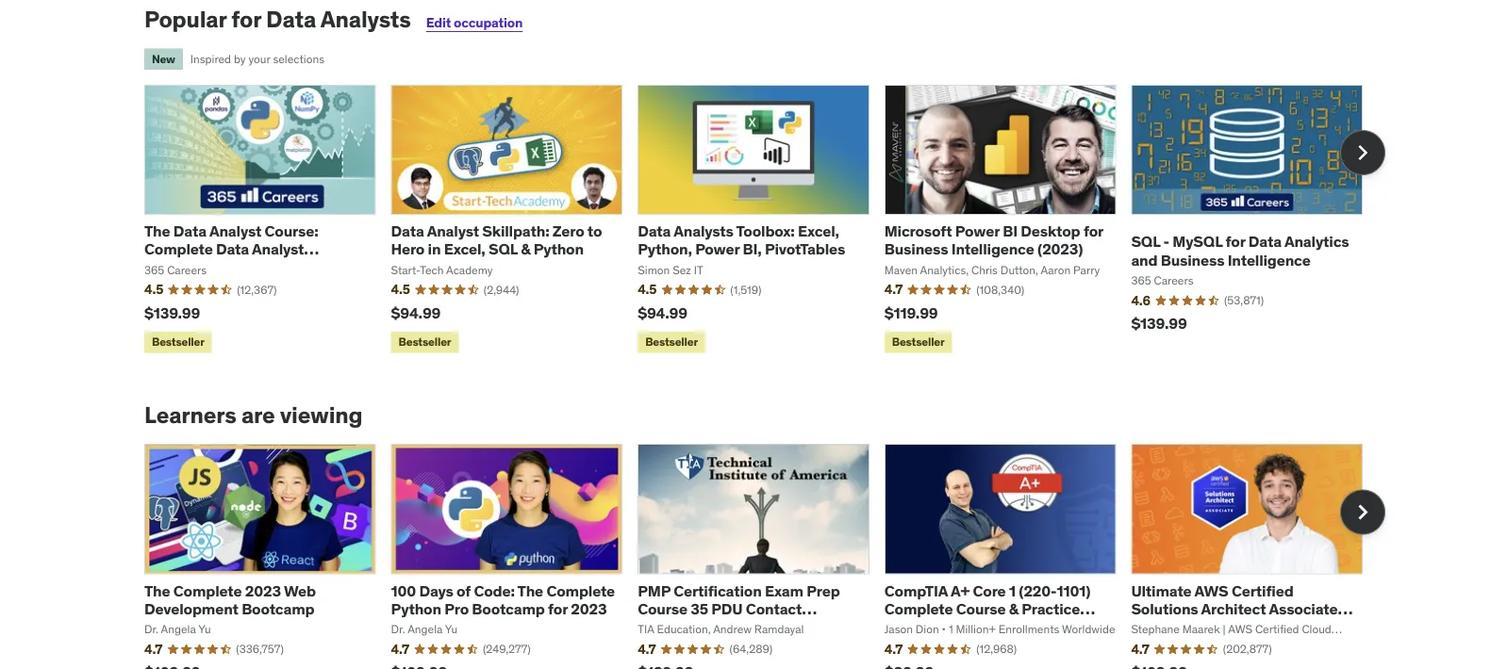 Task type: vqa. For each thing, say whether or not it's contained in the screenshot.
PMP Certification Exam Prep Course 35 PDU Contact Hours/PDU link in the bottom of the page
yes



Task type: describe. For each thing, give the bounding box(es) containing it.
1101)
[[1057, 581, 1091, 601]]

python inside 100 days of code: the complete python pro bootcamp for 2023
[[391, 599, 441, 619]]

hero
[[391, 240, 425, 259]]

core
[[973, 581, 1006, 601]]

business inside the microsoft power bi desktop for business intelligence (2023)
[[885, 240, 948, 259]]

the inside 100 days of code: the complete python pro bootcamp for 2023
[[517, 581, 543, 601]]

hours/pdu
[[638, 618, 719, 637]]

pro
[[445, 599, 469, 619]]

new
[[152, 51, 175, 66]]

analytics
[[1285, 232, 1349, 252]]

power inside the microsoft power bi desktop for business intelligence (2023)
[[955, 222, 1000, 241]]

100 days of code: the complete python pro bootcamp for 2023 link
[[391, 581, 615, 619]]

complete inside the data analyst course: complete data analyst bootcamp
[[144, 240, 213, 259]]

selections
[[273, 52, 324, 66]]

sql inside data analyst skillpath: zero to hero in excel, sql & python
[[489, 240, 518, 259]]

-
[[1164, 232, 1170, 252]]

the for development
[[144, 581, 170, 601]]

by
[[234, 52, 246, 66]]

skillpath:
[[482, 222, 549, 241]]

complete inside 100 days of code: the complete python pro bootcamp for 2023
[[547, 581, 615, 601]]

the for complete
[[144, 222, 170, 241]]

zero
[[553, 222, 584, 241]]

course inside pmp certification exam prep course 35 pdu contact hours/pdu
[[638, 599, 688, 619]]

pmp
[[638, 581, 671, 601]]

complete inside the complete 2023 web development bootcamp
[[173, 581, 242, 601]]

edit occupation button
[[426, 14, 523, 31]]

edit occupation
[[426, 14, 523, 31]]

course inside comptia a+ core 1 (220-1101) complete course & practice exam
[[956, 599, 1006, 619]]

intelligence inside the microsoft power bi desktop for business intelligence (2023)
[[952, 240, 1035, 259]]

a+
[[951, 581, 970, 601]]

1
[[1009, 581, 1016, 601]]

microsoft power bi desktop for business intelligence (2023) link
[[885, 222, 1103, 259]]

your
[[249, 52, 270, 66]]

analyst inside data analyst skillpath: zero to hero in excel, sql & python
[[427, 222, 479, 241]]

data analysts toolbox: excel, python, power bi, pivottables
[[638, 222, 845, 259]]

business inside sql - mysql for data analytics and business intelligence
[[1161, 250, 1225, 270]]

python inside data analyst skillpath: zero to hero in excel, sql & python
[[534, 240, 584, 259]]

carousel element containing the complete 2023 web development bootcamp
[[144, 444, 1386, 670]]

data inside data analysts toolbox: excel, python, power bi, pivottables
[[638, 222, 671, 241]]

viewing
[[280, 401, 363, 430]]

2023 inside 100 days of code: the complete python pro bootcamp for 2023
[[571, 599, 607, 619]]

the data analyst course: complete data analyst bootcamp
[[144, 222, 318, 277]]

for up by
[[231, 5, 261, 34]]

bi
[[1003, 222, 1018, 241]]

ultimate aws certified solutions architect associate saa-c03 link
[[1131, 581, 1353, 637]]

saa-
[[1131, 618, 1167, 637]]

carousel element containing the data analyst course: complete data analyst bootcamp
[[144, 85, 1386, 357]]

bootcamp inside the complete 2023 web development bootcamp
[[242, 599, 315, 619]]

sql inside sql - mysql for data analytics and business intelligence
[[1131, 232, 1160, 252]]

and
[[1131, 250, 1158, 270]]

100
[[391, 581, 416, 601]]

& inside data analyst skillpath: zero to hero in excel, sql & python
[[521, 240, 530, 259]]

learners
[[144, 401, 237, 430]]

sql - mysql for data analytics and business intelligence
[[1131, 232, 1349, 270]]

35
[[691, 599, 708, 619]]

microsoft
[[885, 222, 952, 241]]

desktop
[[1021, 222, 1081, 241]]

for inside the microsoft power bi desktop for business intelligence (2023)
[[1084, 222, 1103, 241]]

the complete 2023 web development bootcamp link
[[144, 581, 316, 619]]

aws
[[1195, 581, 1229, 601]]

practice
[[1022, 599, 1080, 619]]

complete inside comptia a+ core 1 (220-1101) complete course & practice exam
[[885, 599, 953, 619]]

sql - mysql for data analytics and business intelligence link
[[1131, 232, 1349, 270]]

data analysts toolbox: excel, python, power bi, pivottables link
[[638, 222, 845, 259]]

learners are viewing
[[144, 401, 363, 430]]

analysts inside data analysts toolbox: excel, python, power bi, pivottables
[[674, 222, 734, 241]]

data analyst skillpath: zero to hero in excel, sql & python
[[391, 222, 602, 259]]

popular
[[144, 5, 227, 34]]

course:
[[265, 222, 318, 241]]

next image for sql - mysql for data analytics and business intelligence
[[1348, 138, 1378, 168]]

(220-
[[1019, 581, 1057, 601]]

data inside data analyst skillpath: zero to hero in excel, sql & python
[[391, 222, 424, 241]]



Task type: locate. For each thing, give the bounding box(es) containing it.
1 horizontal spatial bootcamp
[[242, 599, 315, 619]]

sql left -
[[1131, 232, 1160, 252]]

power inside data analysts toolbox: excel, python, power bi, pivottables
[[695, 240, 740, 259]]

1 horizontal spatial &
[[1009, 599, 1019, 619]]

python left pro at the bottom of the page
[[391, 599, 441, 619]]

0 vertical spatial carousel element
[[144, 85, 1386, 357]]

1 horizontal spatial power
[[955, 222, 1000, 241]]

1 carousel element from the top
[[144, 85, 1386, 357]]

2 next image from the top
[[1348, 497, 1378, 528]]

comptia a+ core 1 (220-1101) complete course & practice exam link
[[885, 581, 1095, 637]]

0 horizontal spatial intelligence
[[952, 240, 1035, 259]]

data inside sql - mysql for data analytics and business intelligence
[[1249, 232, 1282, 252]]

course
[[638, 599, 688, 619], [956, 599, 1006, 619]]

excel, right in
[[444, 240, 485, 259]]

development
[[144, 599, 238, 619]]

edit
[[426, 14, 451, 31]]

in
[[428, 240, 441, 259]]

1 horizontal spatial business
[[1161, 250, 1225, 270]]

exam left prep
[[765, 581, 804, 601]]

analysts left bi,
[[674, 222, 734, 241]]

power left bi,
[[695, 240, 740, 259]]

&
[[521, 240, 530, 259], [1009, 599, 1019, 619]]

business
[[885, 240, 948, 259], [1161, 250, 1225, 270]]

0 horizontal spatial power
[[695, 240, 740, 259]]

1 horizontal spatial course
[[956, 599, 1006, 619]]

pivottables
[[765, 240, 845, 259]]

0 horizontal spatial analysts
[[320, 5, 411, 34]]

0 vertical spatial python
[[534, 240, 584, 259]]

intelligence
[[952, 240, 1035, 259], [1228, 250, 1311, 270]]

next image for ultimate aws certified solutions architect associate saa-c03
[[1348, 497, 1378, 528]]

1 horizontal spatial analysts
[[674, 222, 734, 241]]

the inside the data analyst course: complete data analyst bootcamp
[[144, 222, 170, 241]]

0 vertical spatial &
[[521, 240, 530, 259]]

c03
[[1167, 618, 1195, 637]]

the inside the complete 2023 web development bootcamp
[[144, 581, 170, 601]]

1 vertical spatial exam
[[885, 618, 923, 637]]

0 vertical spatial next image
[[1348, 138, 1378, 168]]

2023
[[245, 581, 281, 601], [571, 599, 607, 619]]

code:
[[474, 581, 515, 601]]

1 vertical spatial &
[[1009, 599, 1019, 619]]

& left zero on the top left of page
[[521, 240, 530, 259]]

sql left zero on the top left of page
[[489, 240, 518, 259]]

the data analyst course: complete data analyst bootcamp link
[[144, 222, 319, 277]]

popular for data analysts
[[144, 5, 411, 34]]

exam
[[765, 581, 804, 601], [885, 618, 923, 637]]

bi,
[[743, 240, 762, 259]]

bootcamp inside the data analyst course: complete data analyst bootcamp
[[144, 258, 217, 277]]

days
[[419, 581, 453, 601]]

1 vertical spatial python
[[391, 599, 441, 619]]

1 horizontal spatial exam
[[885, 618, 923, 637]]

excel, right toolbox:
[[798, 222, 839, 241]]

0 horizontal spatial bootcamp
[[144, 258, 217, 277]]

1 horizontal spatial sql
[[1131, 232, 1160, 252]]

prep
[[807, 581, 840, 601]]

mysql
[[1173, 232, 1223, 252]]

course left 1
[[956, 599, 1006, 619]]

1 course from the left
[[638, 599, 688, 619]]

next image
[[1348, 138, 1378, 168], [1348, 497, 1378, 528]]

exam down comptia
[[885, 618, 923, 637]]

course left 35
[[638, 599, 688, 619]]

for right (2023) at the top of page
[[1084, 222, 1103, 241]]

1 next image from the top
[[1348, 138, 1378, 168]]

0 horizontal spatial business
[[885, 240, 948, 259]]

comptia a+ core 1 (220-1101) complete course & practice exam
[[885, 581, 1091, 637]]

2 course from the left
[[956, 599, 1006, 619]]

python,
[[638, 240, 692, 259]]

1 horizontal spatial excel,
[[798, 222, 839, 241]]

analysts
[[320, 5, 411, 34], [674, 222, 734, 241]]

pmp certification exam prep course 35 pdu contact hours/pdu link
[[638, 581, 840, 637]]

data analyst skillpath: zero to hero in excel, sql & python link
[[391, 222, 602, 259]]

1 vertical spatial next image
[[1348, 497, 1378, 528]]

0 horizontal spatial &
[[521, 240, 530, 259]]

certification
[[674, 581, 762, 601]]

0 horizontal spatial exam
[[765, 581, 804, 601]]

for right code:
[[548, 599, 568, 619]]

2 carousel element from the top
[[144, 444, 1386, 670]]

2023 inside the complete 2023 web development bootcamp
[[245, 581, 281, 601]]

inspired by your selections
[[190, 52, 324, 66]]

analyst
[[209, 222, 261, 241], [427, 222, 479, 241], [252, 240, 304, 259]]

intelligence right mysql
[[1228, 250, 1311, 270]]

0 horizontal spatial course
[[638, 599, 688, 619]]

1 vertical spatial carousel element
[[144, 444, 1386, 670]]

bootcamp
[[144, 258, 217, 277], [242, 599, 315, 619], [472, 599, 545, 619]]

the
[[144, 222, 170, 241], [144, 581, 170, 601], [517, 581, 543, 601]]

1 horizontal spatial python
[[534, 240, 584, 259]]

are
[[241, 401, 275, 430]]

contact
[[746, 599, 802, 619]]

intelligence inside sql - mysql for data analytics and business intelligence
[[1228, 250, 1311, 270]]

power
[[955, 222, 1000, 241], [695, 240, 740, 259]]

for
[[231, 5, 261, 34], [1084, 222, 1103, 241], [1226, 232, 1246, 252], [548, 599, 568, 619]]

certified
[[1232, 581, 1294, 601]]

for right mysql
[[1226, 232, 1246, 252]]

python
[[534, 240, 584, 259], [391, 599, 441, 619]]

comptia
[[885, 581, 948, 601]]

microsoft power bi desktop for business intelligence (2023)
[[885, 222, 1103, 259]]

to
[[588, 222, 602, 241]]

ultimate aws certified solutions architect associate saa-c03
[[1131, 581, 1338, 637]]

exam inside pmp certification exam prep course 35 pdu contact hours/pdu
[[765, 581, 804, 601]]

0 horizontal spatial sql
[[489, 240, 518, 259]]

2023 left web
[[245, 581, 281, 601]]

analysts left edit
[[320, 5, 411, 34]]

(2023)
[[1038, 240, 1083, 259]]

0 horizontal spatial 2023
[[245, 581, 281, 601]]

solutions
[[1131, 599, 1198, 619]]

1 horizontal spatial 2023
[[571, 599, 607, 619]]

the complete 2023 web development bootcamp
[[144, 581, 316, 619]]

occupation
[[454, 14, 523, 31]]

bootcamp inside 100 days of code: the complete python pro bootcamp for 2023
[[472, 599, 545, 619]]

0 horizontal spatial excel,
[[444, 240, 485, 259]]

carousel element
[[144, 85, 1386, 357], [144, 444, 1386, 670]]

for inside 100 days of code: the complete python pro bootcamp for 2023
[[548, 599, 568, 619]]

pdu
[[711, 599, 743, 619]]

excel,
[[798, 222, 839, 241], [444, 240, 485, 259]]

1 vertical spatial analysts
[[674, 222, 734, 241]]

associate
[[1269, 599, 1338, 619]]

of
[[457, 581, 471, 601]]

inspired
[[190, 52, 231, 66]]

complete
[[144, 240, 213, 259], [173, 581, 242, 601], [547, 581, 615, 601], [885, 599, 953, 619]]

power left bi on the right
[[955, 222, 1000, 241]]

1 horizontal spatial intelligence
[[1228, 250, 1311, 270]]

& left (220-
[[1009, 599, 1019, 619]]

architect
[[1201, 599, 1266, 619]]

excel, inside data analyst skillpath: zero to hero in excel, sql & python
[[444, 240, 485, 259]]

100 days of code: the complete python pro bootcamp for 2023
[[391, 581, 615, 619]]

ultimate
[[1131, 581, 1192, 601]]

exam inside comptia a+ core 1 (220-1101) complete course & practice exam
[[885, 618, 923, 637]]

0 horizontal spatial python
[[391, 599, 441, 619]]

toolbox:
[[736, 222, 795, 241]]

2 horizontal spatial bootcamp
[[472, 599, 545, 619]]

0 vertical spatial exam
[[765, 581, 804, 601]]

excel, inside data analysts toolbox: excel, python, power bi, pivottables
[[798, 222, 839, 241]]

2023 left 'pmp'
[[571, 599, 607, 619]]

intelligence left (2023) at the top of page
[[952, 240, 1035, 259]]

python left to
[[534, 240, 584, 259]]

sql
[[1131, 232, 1160, 252], [489, 240, 518, 259]]

0 vertical spatial analysts
[[320, 5, 411, 34]]

web
[[284, 581, 316, 601]]

data
[[266, 5, 316, 34], [173, 222, 206, 241], [391, 222, 424, 241], [638, 222, 671, 241], [1249, 232, 1282, 252], [216, 240, 249, 259]]

pmp certification exam prep course 35 pdu contact hours/pdu
[[638, 581, 840, 637]]

for inside sql - mysql for data analytics and business intelligence
[[1226, 232, 1246, 252]]

& inside comptia a+ core 1 (220-1101) complete course & practice exam
[[1009, 599, 1019, 619]]



